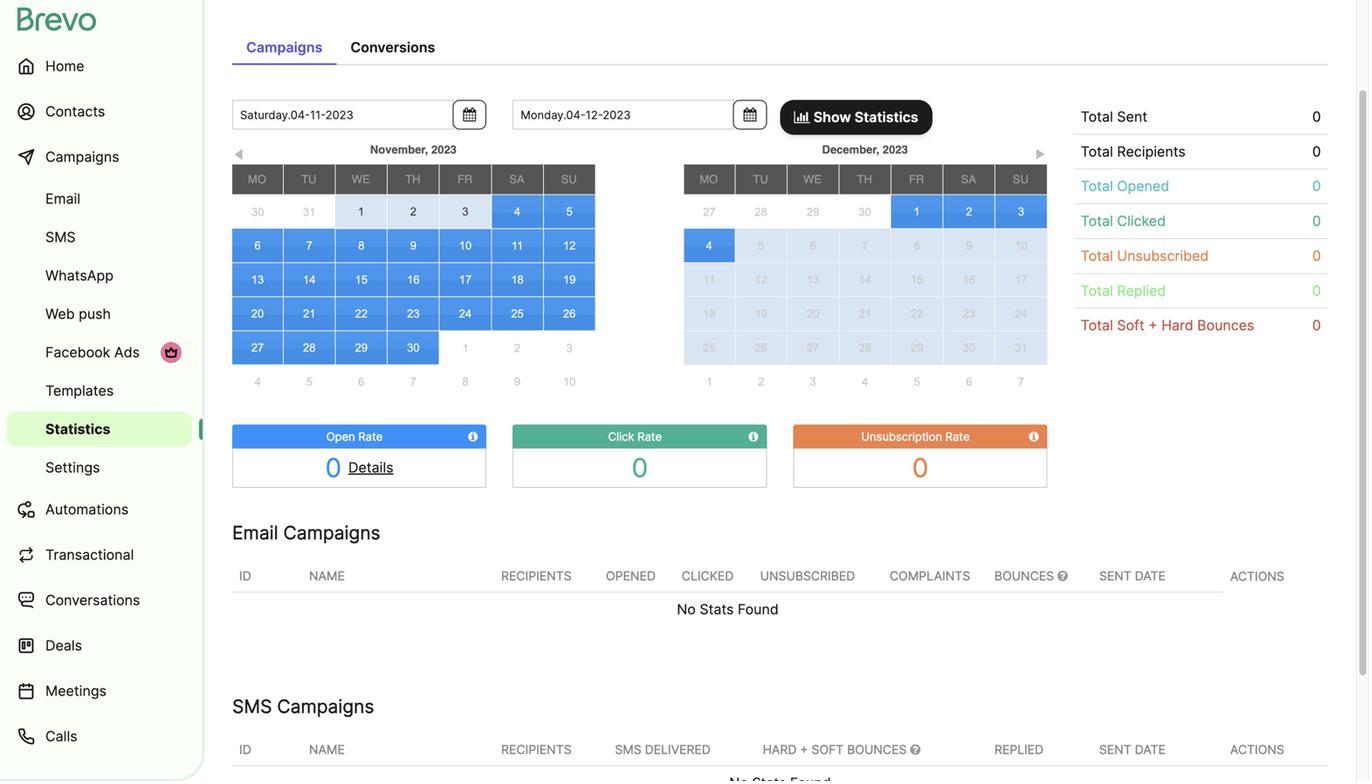 Task type: describe. For each thing, give the bounding box(es) containing it.
november, 2023
[[370, 143, 457, 156]]

stats
[[700, 602, 734, 619]]

left___rvooi image
[[164, 346, 178, 360]]

transactional link
[[7, 535, 192, 577]]

1 22 link from the left
[[336, 298, 387, 331]]

2 21 link from the left
[[840, 298, 891, 331]]

0 horizontal spatial 8 link
[[336, 229, 387, 263]]

whatsapp
[[45, 267, 114, 284]]

total unsubscribed
[[1081, 248, 1210, 265]]

2 16 link from the left
[[944, 263, 995, 297]]

transactional
[[45, 547, 134, 564]]

1 horizontal spatial 10
[[563, 375, 576, 389]]

total for total unsubscribed
[[1081, 248, 1114, 265]]

1 13 link from the left
[[232, 263, 283, 297]]

0 horizontal spatial 12
[[563, 239, 576, 253]]

conversations link
[[7, 580, 192, 622]]

0 horizontal spatial 10 link
[[440, 229, 491, 263]]

december,
[[823, 143, 880, 156]]

unsubscription rate
[[862, 430, 970, 444]]

1 horizontal spatial 27
[[704, 206, 716, 219]]

sms delivered
[[615, 743, 711, 758]]

0 horizontal spatial 29
[[355, 342, 368, 355]]

we for 29
[[804, 173, 822, 186]]

1 vertical spatial campaigns link
[[7, 136, 192, 178]]

0 horizontal spatial 31 link
[[284, 195, 336, 229]]

2 horizontal spatial 10 link
[[996, 229, 1047, 263]]

web push link
[[7, 297, 192, 332]]

total for total clicked
[[1081, 213, 1114, 230]]

2 14 link from the left
[[840, 263, 891, 297]]

mo for 30
[[248, 173, 266, 186]]

19 for rightmost '19' link
[[755, 308, 768, 321]]

calls
[[45, 729, 77, 746]]

0 horizontal spatial hard
[[763, 743, 797, 758]]

0 vertical spatial clicked
[[1118, 213, 1167, 230]]

0 horizontal spatial 8
[[358, 239, 365, 253]]

web
[[45, 306, 75, 323]]

1 15 link from the left
[[336, 263, 387, 297]]

web push
[[45, 306, 111, 323]]

facebook ads
[[45, 344, 140, 361]]

1 horizontal spatial unsubscribed
[[1118, 248, 1210, 265]]

2 date from the top
[[1136, 743, 1166, 758]]

0 horizontal spatial +
[[801, 743, 809, 758]]

sent
[[1118, 108, 1148, 125]]

0 horizontal spatial 27
[[251, 342, 264, 355]]

meetings link
[[7, 671, 192, 713]]

unsubscription
[[862, 430, 943, 444]]

info circle image
[[1030, 432, 1039, 443]]

0 for total replied
[[1313, 282, 1322, 299]]

23 for first 23 link from right
[[963, 308, 976, 321]]

◀
[[233, 149, 245, 162]]

0 vertical spatial 11
[[512, 239, 524, 253]]

0 horizontal spatial 9 link
[[388, 229, 439, 263]]

0 vertical spatial campaigns link
[[232, 30, 337, 65]]

email link
[[7, 182, 192, 217]]

1 horizontal spatial 10 link
[[544, 365, 596, 399]]

bar chart image
[[795, 111, 811, 125]]

2 horizontal spatial 29
[[911, 342, 924, 355]]

id for email campaigns
[[239, 569, 251, 584]]

1 23 link from the left
[[388, 298, 439, 331]]

complaints
[[890, 569, 971, 584]]

automations link
[[7, 489, 192, 531]]

deals link
[[7, 626, 192, 668]]

info circle image for click rate
[[749, 432, 759, 443]]

1 20 link from the left
[[232, 298, 283, 331]]

info circle image for open rate
[[468, 432, 478, 443]]

th for 30
[[858, 173, 873, 186]]

automations
[[45, 502, 129, 519]]

facebook ads link
[[7, 336, 192, 370]]

recipients for email campaigns
[[502, 569, 572, 584]]

28 link for middle 27 link
[[735, 195, 788, 229]]

id for sms campaigns
[[239, 743, 251, 758]]

0 horizontal spatial 18 link
[[492, 263, 543, 297]]

calendar image
[[463, 108, 476, 122]]

31 for the left 31 link
[[303, 206, 316, 219]]

1 21 link from the left
[[284, 298, 335, 331]]

13 for second 13 link from the right
[[251, 273, 264, 287]]

1 vertical spatial statistics
[[45, 421, 111, 438]]

0 vertical spatial 26 link
[[544, 298, 595, 331]]

1 horizontal spatial +
[[1149, 317, 1158, 334]]

1 vertical spatial opened
[[606, 569, 656, 584]]

1 vertical spatial replied
[[995, 743, 1044, 758]]

1 horizontal spatial 29
[[807, 206, 820, 219]]

ads
[[114, 344, 140, 361]]

total for total sent
[[1081, 108, 1114, 125]]

rate for unsubscription rate
[[946, 430, 970, 444]]

0 horizontal spatial bounces
[[995, 569, 1058, 584]]

push
[[79, 306, 111, 323]]

details
[[349, 460, 394, 477]]

click rate
[[609, 430, 662, 444]]

meetings
[[45, 683, 107, 700]]

calls link
[[7, 716, 192, 758]]

2 horizontal spatial 29 link
[[892, 332, 943, 365]]

2 horizontal spatial 8
[[914, 239, 921, 253]]

2 horizontal spatial 10
[[1015, 239, 1028, 253]]

1 vertical spatial clicked
[[682, 569, 734, 584]]

rate for click rate
[[638, 430, 662, 444]]

show
[[814, 109, 852, 126]]

8 link for 10 "link" to the right the 9 'link'
[[892, 229, 943, 263]]

1 horizontal spatial 19 link
[[736, 298, 787, 331]]

1 horizontal spatial opened
[[1118, 178, 1170, 195]]

14 for second 14 link
[[859, 273, 872, 287]]

we for 1
[[352, 173, 370, 186]]

0 horizontal spatial 9
[[410, 239, 417, 253]]

2 horizontal spatial 27
[[807, 342, 820, 355]]

0 horizontal spatial 19 link
[[544, 263, 595, 297]]

1 vertical spatial 26 link
[[736, 332, 787, 365]]

2 horizontal spatial 27 link
[[788, 332, 839, 365]]

28 link for left 27 link
[[284, 332, 335, 365]]

1 17 from the left
[[459, 273, 472, 287]]

sms for sms delivered
[[615, 743, 642, 758]]

facebook
[[45, 344, 110, 361]]

total recipients
[[1081, 143, 1186, 160]]

1 vertical spatial soft
[[812, 743, 844, 758]]

click
[[609, 430, 635, 444]]

1 horizontal spatial hard
[[1162, 317, 1194, 334]]

bounces
[[848, 743, 907, 758]]

december, 2023 ▶
[[823, 143, 1046, 162]]

delivered
[[645, 743, 711, 758]]

total sent
[[1081, 108, 1148, 125]]

22 for second 22 link from left
[[911, 308, 924, 321]]

home
[[45, 58, 84, 75]]

0 details
[[325, 453, 394, 484]]

25 for bottom 25 'link'
[[703, 342, 716, 355]]

1 14 link from the left
[[284, 263, 335, 297]]

1 vertical spatial unsubscribed
[[761, 569, 856, 584]]

0 for total soft + hard bounces
[[1313, 317, 1322, 334]]

open rate
[[327, 430, 383, 444]]

0 horizontal spatial 25 link
[[492, 298, 543, 331]]

1 horizontal spatial 27 link
[[684, 195, 735, 229]]

▶ link
[[1035, 145, 1048, 162]]

0 horizontal spatial 28
[[303, 342, 316, 355]]

rate for open rate
[[359, 430, 383, 444]]

0 horizontal spatial 10
[[459, 239, 472, 253]]

contacts
[[45, 103, 105, 120]]

2 21 from the left
[[859, 308, 872, 321]]

2 24 link from the left
[[996, 298, 1047, 331]]

1 horizontal spatial 9
[[515, 375, 521, 389]]

1 horizontal spatial replied
[[1118, 282, 1167, 299]]

fr for 3
[[458, 173, 473, 186]]

15 for first 15 link from the right
[[911, 273, 924, 287]]

total replied
[[1081, 282, 1167, 299]]

13 for 2nd 13 link from left
[[807, 273, 820, 287]]

settings
[[45, 460, 100, 477]]

2 17 link from the left
[[996, 263, 1047, 297]]

su for 3
[[1013, 173, 1029, 186]]

total for total recipients
[[1081, 143, 1114, 160]]

1 vertical spatial 11
[[704, 273, 716, 287]]

0 for total opened
[[1313, 178, 1322, 195]]

0 for total unsubscribed
[[1313, 248, 1322, 265]]

◀ link
[[232, 145, 246, 162]]

hard  + soft bounces
[[763, 743, 911, 758]]

2 20 link from the left
[[788, 298, 839, 331]]

0 horizontal spatial 11 link
[[492, 229, 543, 263]]

conversations
[[45, 592, 140, 609]]

2 horizontal spatial 9
[[967, 239, 973, 253]]

2 horizontal spatial 28
[[859, 342, 872, 355]]

▶
[[1036, 149, 1046, 162]]

templates
[[45, 383, 114, 400]]

show statistics
[[811, 109, 919, 126]]

no
[[677, 602, 696, 619]]

1 horizontal spatial soft
[[1118, 317, 1145, 334]]

0 for total recipients
[[1313, 143, 1322, 160]]

mo for 27
[[700, 173, 718, 186]]

statistics link
[[7, 412, 192, 447]]

show statistics button
[[781, 100, 933, 135]]



Task type: vqa. For each thing, say whether or not it's contained in the screenshot.


Task type: locate. For each thing, give the bounding box(es) containing it.
25
[[511, 308, 524, 321], [703, 342, 716, 355]]

0 for total clicked
[[1313, 213, 1322, 230]]

19 for leftmost '19' link
[[563, 273, 576, 287]]

0 vertical spatial date
[[1136, 569, 1166, 584]]

1 17 link from the left
[[440, 263, 491, 297]]

1 name from the top
[[309, 569, 345, 584]]

fr
[[458, 173, 473, 186], [910, 173, 925, 186]]

1 vertical spatial 25
[[703, 342, 716, 355]]

1 horizontal spatial 28 link
[[735, 195, 788, 229]]

0
[[1313, 108, 1322, 125], [1313, 143, 1322, 160], [1313, 178, 1322, 195], [1313, 213, 1322, 230], [1313, 248, 1322, 265], [1313, 282, 1322, 299], [1313, 317, 1322, 334], [325, 453, 342, 484], [632, 453, 649, 484], [913, 453, 929, 484]]

17 link
[[440, 263, 491, 297], [996, 263, 1047, 297]]

11
[[512, 239, 524, 253], [704, 273, 716, 287]]

0 horizontal spatial 21 link
[[284, 298, 335, 331]]

1 horizontal spatial bounces
[[1198, 317, 1255, 334]]

1 info circle image from the left
[[468, 432, 478, 443]]

1 fr from the left
[[458, 173, 473, 186]]

0 vertical spatial 25
[[511, 308, 524, 321]]

name for sms campaigns
[[309, 743, 345, 758]]

21 link
[[284, 298, 335, 331], [840, 298, 891, 331]]

total for total replied
[[1081, 282, 1114, 299]]

sa for 4
[[510, 173, 525, 186]]

1 vertical spatial date
[[1136, 743, 1166, 758]]

fr down december, 2023 ▶
[[910, 173, 925, 186]]

name
[[309, 569, 345, 584], [309, 743, 345, 758]]

29 link for "28" link associated with middle 27 link
[[788, 195, 840, 229]]

0 vertical spatial unsubscribed
[[1118, 248, 1210, 265]]

soft
[[1118, 317, 1145, 334], [812, 743, 844, 758]]

1 horizontal spatial 14
[[859, 273, 872, 287]]

info circle image
[[468, 432, 478, 443], [749, 432, 759, 443]]

1 24 link from the left
[[440, 298, 491, 331]]

2 17 from the left
[[1015, 273, 1028, 287]]

22
[[355, 308, 368, 321], [911, 308, 924, 321]]

0 horizontal spatial 21
[[303, 308, 316, 321]]

1 horizontal spatial 31
[[1015, 342, 1028, 355]]

2023 inside december, 2023 ▶
[[883, 143, 909, 156]]

contacts link
[[7, 91, 192, 133]]

1 id from the top
[[239, 569, 251, 584]]

home link
[[7, 45, 192, 87]]

16 link
[[388, 263, 439, 297], [944, 263, 995, 297]]

statistics down templates
[[45, 421, 111, 438]]

email for email
[[45, 190, 80, 208]]

2 13 from the left
[[807, 273, 820, 287]]

18
[[511, 273, 524, 287], [703, 308, 716, 321]]

0 horizontal spatial sms
[[45, 229, 76, 246]]

22 for 1st 22 link from the left
[[355, 308, 368, 321]]

fr down november, 2023 link
[[458, 173, 473, 186]]

2 14 from the left
[[859, 273, 872, 287]]

0 vertical spatial name
[[309, 569, 345, 584]]

0 horizontal spatial email
[[45, 190, 80, 208]]

0 horizontal spatial 17
[[459, 273, 472, 287]]

1 horizontal spatial statistics
[[855, 109, 919, 126]]

th down december, 2023 link
[[858, 173, 873, 186]]

id down sms campaigns
[[239, 743, 251, 758]]

9
[[410, 239, 417, 253], [967, 239, 973, 253], [515, 375, 521, 389]]

november, 2023 link
[[284, 139, 544, 160]]

1 horizontal spatial 21 link
[[840, 298, 891, 331]]

1 horizontal spatial 8
[[463, 375, 469, 389]]

2 23 link from the left
[[944, 298, 995, 331]]

24 for first the 24 link
[[459, 308, 472, 321]]

recipients for sms campaigns
[[502, 743, 572, 758]]

2 16 from the left
[[963, 273, 976, 287]]

2 15 link from the left
[[892, 263, 943, 297]]

1 vertical spatial id
[[239, 743, 251, 758]]

tu down calendar image
[[753, 173, 769, 186]]

From text field
[[232, 100, 454, 130]]

0 horizontal spatial clicked
[[682, 569, 734, 584]]

0 vertical spatial recipients
[[1118, 143, 1186, 160]]

1 sent date from the top
[[1100, 569, 1166, 584]]

9 link for middle 10 "link"
[[492, 365, 544, 399]]

rate right click
[[638, 430, 662, 444]]

1 rate from the left
[[359, 430, 383, 444]]

24 for first the 24 link from the right
[[1015, 308, 1028, 321]]

1 14 from the left
[[303, 273, 316, 287]]

5 total from the top
[[1081, 248, 1114, 265]]

0 horizontal spatial 24
[[459, 308, 472, 321]]

2 sent date from the top
[[1100, 743, 1166, 758]]

1 vertical spatial 31 link
[[996, 332, 1047, 365]]

2 22 link from the left
[[892, 298, 943, 331]]

1 horizontal spatial 17
[[1015, 273, 1028, 287]]

total up the total clicked
[[1081, 178, 1114, 195]]

1 horizontal spatial 20 link
[[788, 298, 839, 331]]

0 for total sent
[[1313, 108, 1322, 125]]

2 horizontal spatial 9 link
[[944, 229, 995, 263]]

29 link for "28" link associated with left 27 link
[[336, 332, 387, 365]]

12 link
[[544, 229, 595, 263], [736, 263, 787, 297]]

calendar image
[[744, 108, 757, 122]]

7 total from the top
[[1081, 317, 1114, 334]]

2 sent from the top
[[1100, 743, 1132, 758]]

1 vertical spatial name
[[309, 743, 345, 758]]

3 total from the top
[[1081, 178, 1114, 195]]

statistics inside button
[[855, 109, 919, 126]]

total clicked
[[1081, 213, 1167, 230]]

3 rate from the left
[[946, 430, 970, 444]]

2 vertical spatial recipients
[[502, 743, 572, 758]]

2 horizontal spatial 28 link
[[840, 332, 891, 365]]

+ left bounces
[[801, 743, 809, 758]]

unsubscribed up total replied
[[1118, 248, 1210, 265]]

0 horizontal spatial 31
[[303, 206, 316, 219]]

total down total replied
[[1081, 317, 1114, 334]]

clicked
[[1118, 213, 1167, 230], [682, 569, 734, 584]]

1 horizontal spatial email
[[232, 522, 278, 544]]

1 15 from the left
[[355, 273, 368, 287]]

1 horizontal spatial 8 link
[[440, 365, 492, 399]]

rate right 'unsubscription'
[[946, 430, 970, 444]]

5 link
[[544, 195, 595, 228], [736, 229, 787, 262], [284, 366, 336, 399], [892, 366, 944, 399]]

31 for 31 link to the bottom
[[1015, 342, 1028, 355]]

1 horizontal spatial 23 link
[[944, 298, 995, 331]]

id down the 'email campaigns'
[[239, 569, 251, 584]]

2 2023 from the left
[[883, 143, 909, 156]]

0 horizontal spatial sa
[[510, 173, 525, 186]]

0 horizontal spatial soft
[[812, 743, 844, 758]]

we down november, 2023 link
[[352, 173, 370, 186]]

date
[[1136, 569, 1166, 584], [1136, 743, 1166, 758]]

27
[[704, 206, 716, 219], [251, 342, 264, 355], [807, 342, 820, 355]]

2 fr from the left
[[910, 173, 925, 186]]

15 for 2nd 15 link from the right
[[355, 273, 368, 287]]

2 su from the left
[[1013, 173, 1029, 186]]

16 for first 16 link from the left
[[407, 273, 420, 287]]

name down the 'email campaigns'
[[309, 569, 345, 584]]

2 23 from the left
[[963, 308, 976, 321]]

0 horizontal spatial 26
[[563, 308, 576, 321]]

0 horizontal spatial 16
[[407, 273, 420, 287]]

mo
[[248, 173, 266, 186], [700, 173, 718, 186]]

2023
[[432, 143, 457, 156], [883, 143, 909, 156]]

email campaigns
[[232, 522, 381, 544]]

1 horizontal spatial 26
[[755, 342, 768, 355]]

1 vertical spatial 25 link
[[684, 332, 735, 365]]

0 horizontal spatial 13
[[251, 273, 264, 287]]

0 horizontal spatial 14 link
[[284, 263, 335, 297]]

soft left bounces
[[812, 743, 844, 758]]

26 for 26 link to the bottom
[[755, 342, 768, 355]]

0 horizontal spatial 12 link
[[544, 229, 595, 263]]

0 horizontal spatial 15 link
[[336, 263, 387, 297]]

statistics
[[855, 109, 919, 126], [45, 421, 111, 438]]

1 horizontal spatial 14 link
[[840, 263, 891, 297]]

sms
[[45, 229, 76, 246], [232, 696, 272, 718], [615, 743, 642, 758]]

2 24 from the left
[[1015, 308, 1028, 321]]

1 24 from the left
[[459, 308, 472, 321]]

1 we from the left
[[352, 173, 370, 186]]

14 for 2nd 14 link from right
[[303, 273, 316, 287]]

fr for 1
[[910, 173, 925, 186]]

november,
[[370, 143, 428, 156]]

To text field
[[513, 100, 734, 130]]

1 22 from the left
[[355, 308, 368, 321]]

8 link
[[336, 229, 387, 263], [892, 229, 943, 263], [440, 365, 492, 399]]

we down december, 2023 link
[[804, 173, 822, 186]]

rate right open
[[359, 430, 383, 444]]

sms link
[[7, 220, 192, 255]]

26
[[563, 308, 576, 321], [755, 342, 768, 355]]

2 rate from the left
[[638, 430, 662, 444]]

total for total soft + hard bounces
[[1081, 317, 1114, 334]]

1 horizontal spatial 2023
[[883, 143, 909, 156]]

23
[[407, 308, 420, 321], [963, 308, 976, 321]]

1 mo from the left
[[248, 173, 266, 186]]

9 link for 10 "link" to the right
[[944, 229, 995, 263]]

sms for sms
[[45, 229, 76, 246]]

2 20 from the left
[[807, 308, 820, 321]]

december, 2023 link
[[735, 139, 996, 160]]

1 horizontal spatial 16
[[963, 273, 976, 287]]

bounces
[[1198, 317, 1255, 334], [995, 569, 1058, 584]]

hard
[[1162, 317, 1194, 334], [763, 743, 797, 758]]

sms campaigns
[[232, 696, 374, 718]]

total soft + hard bounces
[[1081, 317, 1255, 334]]

1 vertical spatial actions
[[1231, 743, 1285, 758]]

th for 2
[[406, 173, 421, 186]]

2 name from the top
[[309, 743, 345, 758]]

30 link
[[232, 195, 284, 229], [840, 195, 892, 229], [388, 332, 439, 365], [944, 332, 995, 365]]

1 horizontal spatial 22 link
[[892, 298, 943, 331]]

total down total sent
[[1081, 143, 1114, 160]]

6 link
[[232, 229, 283, 262], [788, 229, 839, 262], [336, 366, 388, 399], [944, 366, 996, 399]]

20 for 1st the 20 link
[[251, 308, 264, 321]]

1 vertical spatial 19
[[755, 308, 768, 321]]

25 for leftmost 25 'link'
[[511, 308, 524, 321]]

1 16 from the left
[[407, 273, 420, 287]]

1 horizontal spatial info circle image
[[749, 432, 759, 443]]

1 vertical spatial 12 link
[[736, 263, 787, 297]]

16 for 1st 16 link from the right
[[963, 273, 976, 287]]

name down sms campaigns
[[309, 743, 345, 758]]

total down total unsubscribed
[[1081, 282, 1114, 299]]

2 info circle image from the left
[[749, 432, 759, 443]]

conversions
[[351, 39, 435, 56]]

+ down total replied
[[1149, 317, 1158, 334]]

14 link
[[284, 263, 335, 297], [840, 263, 891, 297]]

0 horizontal spatial 27 link
[[232, 332, 283, 365]]

2 horizontal spatial 8 link
[[892, 229, 943, 263]]

0 horizontal spatial unsubscribed
[[761, 569, 856, 584]]

email for email campaigns
[[232, 522, 278, 544]]

2 tu from the left
[[753, 173, 769, 186]]

sa for 2
[[962, 173, 977, 186]]

campaigns link
[[232, 30, 337, 65], [7, 136, 192, 178]]

name for email campaigns
[[309, 569, 345, 584]]

1 horizontal spatial we
[[804, 173, 822, 186]]

no stats found
[[677, 602, 779, 619]]

tu
[[302, 173, 317, 186], [753, 173, 769, 186]]

1 13 from the left
[[251, 273, 264, 287]]

1 horizontal spatial 29 link
[[788, 195, 840, 229]]

1 horizontal spatial 15 link
[[892, 263, 943, 297]]

total down the total clicked
[[1081, 248, 1114, 265]]

0 vertical spatial 19
[[563, 273, 576, 287]]

18 for 18 link to the left
[[511, 273, 524, 287]]

1 horizontal spatial 18 link
[[684, 298, 735, 331]]

2 mo from the left
[[700, 173, 718, 186]]

templates link
[[7, 374, 192, 409]]

1 th from the left
[[406, 173, 421, 186]]

0 horizontal spatial 18
[[511, 273, 524, 287]]

su for 5
[[561, 173, 577, 186]]

2 sa from the left
[[962, 173, 977, 186]]

0 horizontal spatial 14
[[303, 273, 316, 287]]

recipients
[[1118, 143, 1186, 160], [502, 569, 572, 584], [502, 743, 572, 758]]

20
[[251, 308, 264, 321], [807, 308, 820, 321]]

0 vertical spatial +
[[1149, 317, 1158, 334]]

1 horizontal spatial 24 link
[[996, 298, 1047, 331]]

2 total from the top
[[1081, 143, 1114, 160]]

total down the total opened
[[1081, 213, 1114, 230]]

1 total from the top
[[1081, 108, 1114, 125]]

1 16 link from the left
[[388, 263, 439, 297]]

2023 right december,
[[883, 143, 909, 156]]

unsubscribed up found
[[761, 569, 856, 584]]

18 for bottom 18 link
[[703, 308, 716, 321]]

2 13 link from the left
[[788, 263, 839, 297]]

1 actions from the top
[[1231, 570, 1285, 584]]

6 total from the top
[[1081, 282, 1114, 299]]

tu for 31
[[302, 173, 317, 186]]

we
[[352, 173, 370, 186], [804, 173, 822, 186]]

0 vertical spatial soft
[[1118, 317, 1145, 334]]

2 actions from the top
[[1231, 743, 1285, 758]]

15
[[355, 273, 368, 287], [911, 273, 924, 287]]

conversions link
[[337, 30, 449, 65]]

2023 inside november, 2023 link
[[432, 143, 457, 156]]

30
[[252, 206, 264, 219], [859, 206, 872, 219], [407, 342, 420, 355], [963, 342, 976, 355]]

soft down total replied
[[1118, 317, 1145, 334]]

1 2023 from the left
[[432, 143, 457, 156]]

whatsapp link
[[7, 259, 192, 294]]

tu for 28
[[753, 173, 769, 186]]

2 id from the top
[[239, 743, 251, 758]]

found
[[738, 602, 779, 619]]

0 horizontal spatial 25
[[511, 308, 524, 321]]

total
[[1081, 108, 1114, 125], [1081, 143, 1114, 160], [1081, 178, 1114, 195], [1081, 213, 1114, 230], [1081, 248, 1114, 265], [1081, 282, 1114, 299], [1081, 317, 1114, 334]]

2023 for december,
[[883, 143, 909, 156]]

2
[[410, 205, 417, 218], [967, 205, 973, 218], [515, 342, 521, 355], [758, 376, 765, 389]]

2 22 from the left
[[911, 308, 924, 321]]

2 we from the left
[[804, 173, 822, 186]]

1 horizontal spatial 20
[[807, 308, 820, 321]]

clicked up total unsubscribed
[[1118, 213, 1167, 230]]

su
[[561, 173, 577, 186], [1013, 173, 1029, 186]]

1 23 from the left
[[407, 308, 420, 321]]

0 vertical spatial sms
[[45, 229, 76, 246]]

10 link
[[440, 229, 491, 263], [996, 229, 1047, 263], [544, 365, 596, 399]]

15 link
[[336, 263, 387, 297], [892, 263, 943, 297]]

25 link
[[492, 298, 543, 331], [684, 332, 735, 365]]

id
[[239, 569, 251, 584], [239, 743, 251, 758]]

23 for 2nd 23 link from the right
[[407, 308, 420, 321]]

16
[[407, 273, 420, 287], [963, 273, 976, 287]]

0 vertical spatial statistics
[[855, 109, 919, 126]]

26 for 26 link to the top
[[563, 308, 576, 321]]

deals
[[45, 638, 82, 655]]

1 20 from the left
[[251, 308, 264, 321]]

open
[[327, 430, 355, 444]]

3
[[463, 205, 469, 218], [1019, 205, 1025, 218], [567, 342, 573, 355], [810, 376, 817, 389]]

total left the sent
[[1081, 108, 1114, 125]]

2 th from the left
[[858, 173, 873, 186]]

statistics up december, 2023 link
[[855, 109, 919, 126]]

13 link
[[232, 263, 283, 297], [788, 263, 839, 297]]

2023 for november,
[[432, 143, 457, 156]]

2 link
[[388, 195, 439, 228], [944, 195, 995, 228], [492, 332, 544, 365], [735, 366, 788, 399]]

2023 right november,
[[432, 143, 457, 156]]

20 for second the 20 link
[[807, 308, 820, 321]]

1 vertical spatial 19 link
[[736, 298, 787, 331]]

0 horizontal spatial 22
[[355, 308, 368, 321]]

1 date from the top
[[1136, 569, 1166, 584]]

4 link
[[492, 195, 543, 228], [684, 229, 735, 262], [232, 366, 284, 399], [840, 366, 892, 399]]

1 horizontal spatial 28
[[755, 206, 768, 219]]

1 horizontal spatial 11 link
[[684, 263, 735, 297]]

sent date
[[1100, 569, 1166, 584], [1100, 743, 1166, 758]]

1 horizontal spatial 12
[[755, 273, 768, 287]]

total opened
[[1081, 178, 1170, 195]]

opened
[[1118, 178, 1170, 195], [606, 569, 656, 584]]

1 horizontal spatial su
[[1013, 173, 1029, 186]]

email inside email link
[[45, 190, 80, 208]]

8 link for the 9 'link' associated with middle 10 "link"
[[440, 365, 492, 399]]

total for total opened
[[1081, 178, 1114, 195]]

tu down "from" text box
[[302, 173, 317, 186]]

1 vertical spatial +
[[801, 743, 809, 758]]

4 total from the top
[[1081, 213, 1114, 230]]

1 horizontal spatial tu
[[753, 173, 769, 186]]

1 sa from the left
[[510, 173, 525, 186]]

email
[[45, 190, 80, 208], [232, 522, 278, 544]]

1 su from the left
[[561, 173, 577, 186]]

sms for sms campaigns
[[232, 696, 272, 718]]

clicked up stats
[[682, 569, 734, 584]]

0 vertical spatial 12 link
[[544, 229, 595, 263]]

1 sent from the top
[[1100, 569, 1132, 584]]

1 vertical spatial 18 link
[[684, 298, 735, 331]]

20 link
[[232, 298, 283, 331], [788, 298, 839, 331]]

th down november, 2023
[[406, 173, 421, 186]]

0 horizontal spatial th
[[406, 173, 421, 186]]

th
[[406, 173, 421, 186], [858, 173, 873, 186]]

1 21 from the left
[[303, 308, 316, 321]]

2 15 from the left
[[911, 273, 924, 287]]

1 horizontal spatial 17 link
[[996, 263, 1047, 297]]

1 vertical spatial bounces
[[995, 569, 1058, 584]]

1 tu from the left
[[302, 173, 317, 186]]

settings link
[[7, 451, 192, 486]]

29 link
[[788, 195, 840, 229], [336, 332, 387, 365], [892, 332, 943, 365]]



